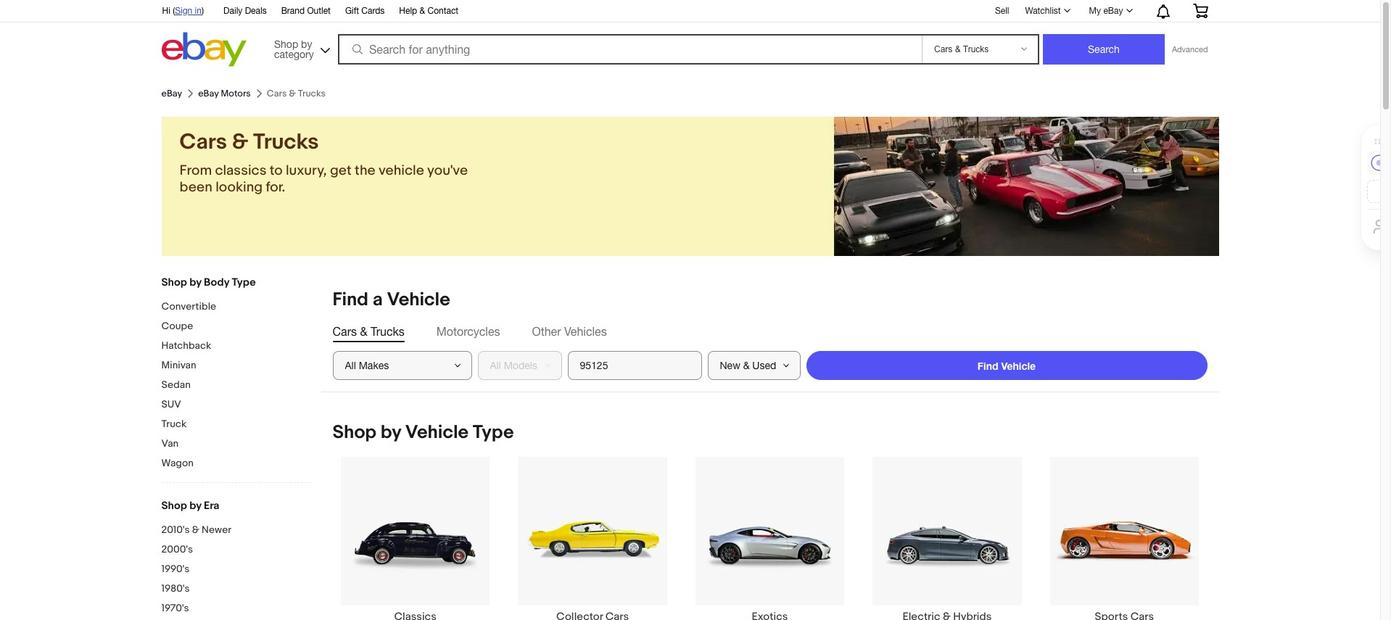 Task type: vqa. For each thing, say whether or not it's contained in the screenshot.
& within the CARS & TRUCKS FROM CLASSICS TO LUXURY, GET THE VEHICLE YOU'VE BEEN LOOKING FOR.
yes



Task type: locate. For each thing, give the bounding box(es) containing it.
2010's
[[161, 524, 190, 536]]

luxury,
[[286, 162, 327, 179]]

for.
[[266, 179, 285, 196]]

1 vertical spatial type
[[473, 421, 514, 444]]

& inside cars & trucks from classics to luxury, get the vehicle you've been looking for.
[[232, 129, 248, 155]]

daily deals link
[[223, 4, 267, 20]]

1 vertical spatial cars
[[333, 325, 357, 338]]

1 horizontal spatial ebay
[[198, 88, 219, 99]]

tab list
[[333, 323, 1207, 339]]

2 vertical spatial vehicle
[[405, 421, 469, 444]]

& up classics
[[232, 129, 248, 155]]

0 vertical spatial type
[[232, 276, 256, 289]]

& right help
[[420, 6, 425, 16]]

ebay
[[1104, 6, 1123, 16], [161, 88, 182, 99], [198, 88, 219, 99]]

trucks
[[253, 129, 319, 155], [371, 325, 405, 338]]

ebay for ebay motors
[[198, 88, 219, 99]]

by inside shop by category
[[301, 38, 312, 50]]

advanced
[[1172, 45, 1208, 54]]

contact
[[428, 6, 459, 16]]

2010's & newer link
[[161, 524, 310, 537]]

&
[[420, 6, 425, 16], [232, 129, 248, 155], [360, 325, 367, 338], [192, 524, 199, 536]]

shop by body type
[[161, 276, 256, 289]]

list
[[321, 456, 1219, 620]]

to
[[270, 162, 283, 179]]

trucks down find a vehicle
[[371, 325, 405, 338]]

sedan link
[[161, 379, 310, 392]]

era
[[204, 499, 219, 513]]

1 horizontal spatial find
[[978, 359, 998, 372]]

type for shop by vehicle type
[[473, 421, 514, 444]]

)
[[202, 6, 204, 16]]

watchlist
[[1025, 6, 1061, 16]]

& right 2010's
[[192, 524, 199, 536]]

vehicle for find a vehicle
[[387, 289, 450, 311]]

cars
[[180, 129, 227, 155], [333, 325, 357, 338]]

2000's link
[[161, 543, 310, 557]]

1 horizontal spatial cars
[[333, 325, 357, 338]]

cars inside tab list
[[333, 325, 357, 338]]

looking
[[216, 179, 263, 196]]

& inside tab list
[[360, 325, 367, 338]]

outlet
[[307, 6, 331, 16]]

& down find a vehicle
[[360, 325, 367, 338]]

1970's
[[161, 602, 189, 614]]

1 horizontal spatial type
[[473, 421, 514, 444]]

trucks up to
[[253, 129, 319, 155]]

ebay left motors at the left top
[[198, 88, 219, 99]]

ebay motors
[[198, 88, 251, 99]]

0 horizontal spatial trucks
[[253, 129, 319, 155]]

minivan link
[[161, 359, 310, 373]]

None submit
[[1043, 34, 1165, 65]]

find
[[333, 289, 368, 311], [978, 359, 998, 372]]

the
[[355, 162, 375, 179]]

cars down find a vehicle
[[333, 325, 357, 338]]

van link
[[161, 437, 310, 451]]

cars inside cars & trucks from classics to luxury, get the vehicle you've been looking for.
[[180, 129, 227, 155]]

vehicle
[[387, 289, 450, 311], [1001, 359, 1036, 372], [405, 421, 469, 444]]

hi ( sign in )
[[162, 6, 204, 16]]

by for era
[[189, 499, 201, 513]]

tab list containing cars & trucks
[[333, 323, 1207, 339]]

find for find vehicle
[[978, 359, 998, 372]]

help & contact link
[[399, 4, 459, 20]]

shop for shop by era
[[161, 499, 187, 513]]

& inside 'help & contact' "link"
[[420, 6, 425, 16]]

0 vertical spatial trucks
[[253, 129, 319, 155]]

wagon link
[[161, 457, 310, 471]]

help
[[399, 6, 417, 16]]

ebay for ebay
[[161, 88, 182, 99]]

classics
[[215, 162, 267, 179]]

by for vehicle
[[381, 421, 401, 444]]

shop by vehicle type
[[333, 421, 514, 444]]

1970's link
[[161, 602, 310, 616]]

account navigation
[[154, 0, 1219, 22]]

ebay inside 'account' 'navigation'
[[1104, 6, 1123, 16]]

sign in link
[[175, 6, 202, 16]]

cars & trucks main content
[[150, 82, 1231, 620]]

shop inside shop by category
[[274, 38, 298, 50]]

sedan
[[161, 379, 191, 391]]

trucks inside tab list
[[371, 325, 405, 338]]

ebay motors link
[[198, 88, 251, 99]]

convertible link
[[161, 300, 310, 314]]

truck
[[161, 418, 187, 430]]

wagon
[[161, 457, 194, 469]]

1 vertical spatial trucks
[[371, 325, 405, 338]]

shop
[[274, 38, 298, 50], [161, 276, 187, 289], [333, 421, 376, 444], [161, 499, 187, 513]]

sign
[[175, 6, 192, 16]]

shop by category banner
[[154, 0, 1219, 70]]

vehicle inside button
[[1001, 359, 1036, 372]]

0 vertical spatial vehicle
[[387, 289, 450, 311]]

body
[[204, 276, 229, 289]]

1 horizontal spatial trucks
[[371, 325, 405, 338]]

motorcycles
[[436, 325, 500, 338]]

trucks inside cars & trucks from classics to luxury, get the vehicle you've been looking for.
[[253, 129, 319, 155]]

ebay right my
[[1104, 6, 1123, 16]]

cars up from
[[180, 129, 227, 155]]

ebay left ebay motors link
[[161, 88, 182, 99]]

0 vertical spatial cars
[[180, 129, 227, 155]]

deals
[[245, 6, 267, 16]]

0 horizontal spatial cars
[[180, 129, 227, 155]]

0 vertical spatial find
[[333, 289, 368, 311]]

0 horizontal spatial ebay
[[161, 88, 182, 99]]

1990's
[[161, 563, 190, 575]]

& inside 2010's & newer 2000's 1990's 1980's 1970's
[[192, 524, 199, 536]]

other vehicles
[[532, 325, 607, 338]]

2 horizontal spatial ebay
[[1104, 6, 1123, 16]]

your shopping cart image
[[1192, 4, 1209, 18]]

1 vertical spatial vehicle
[[1001, 359, 1036, 372]]

by
[[301, 38, 312, 50], [189, 276, 201, 289], [381, 421, 401, 444], [189, 499, 201, 513]]

1 vertical spatial find
[[978, 359, 998, 372]]

motors
[[221, 88, 251, 99]]

sell
[[995, 6, 1009, 16]]

0 horizontal spatial find
[[333, 289, 368, 311]]

watchlist link
[[1017, 2, 1077, 20]]

find inside button
[[978, 359, 998, 372]]

0 horizontal spatial type
[[232, 276, 256, 289]]

brand outlet link
[[281, 4, 331, 20]]

gift cards link
[[345, 4, 385, 20]]

cars for cars & trucks from classics to luxury, get the vehicle you've been looking for.
[[180, 129, 227, 155]]

Search for anything text field
[[340, 36, 919, 63]]



Task type: describe. For each thing, give the bounding box(es) containing it.
(
[[173, 6, 175, 16]]

ebay link
[[161, 88, 182, 99]]

& for cars & trucks
[[360, 325, 367, 338]]

find vehicle
[[978, 359, 1036, 372]]

get
[[330, 162, 352, 179]]

& for cars & trucks from classics to luxury, get the vehicle you've been looking for.
[[232, 129, 248, 155]]

trucks for cars & trucks
[[371, 325, 405, 338]]

a
[[373, 289, 383, 311]]

coupe
[[161, 320, 193, 332]]

shop by category button
[[268, 32, 333, 63]]

in
[[195, 6, 202, 16]]

from
[[180, 162, 212, 179]]

hatchback
[[161, 339, 211, 352]]

van
[[161, 437, 179, 450]]

sell link
[[989, 6, 1016, 16]]

cars & trucks
[[333, 325, 405, 338]]

1980's
[[161, 582, 190, 595]]

by for category
[[301, 38, 312, 50]]

tab list inside cars & trucks main content
[[333, 323, 1207, 339]]

hatchback link
[[161, 339, 310, 353]]

shop for shop by vehicle type
[[333, 421, 376, 444]]

& for 2010's & newer 2000's 1990's 1980's 1970's
[[192, 524, 199, 536]]

vehicles
[[564, 325, 607, 338]]

vehicle
[[379, 162, 424, 179]]

category
[[274, 48, 314, 60]]

minivan
[[161, 359, 196, 371]]

list inside cars & trucks main content
[[321, 456, 1219, 620]]

find vehicle button
[[806, 351, 1207, 380]]

brand outlet
[[281, 6, 331, 16]]

you've
[[427, 162, 468, 179]]

find for find a vehicle
[[333, 289, 368, 311]]

coupe link
[[161, 320, 310, 334]]

ZIP Code (Required) text field
[[568, 351, 702, 380]]

daily deals
[[223, 6, 267, 16]]

other
[[532, 325, 561, 338]]

gift cards
[[345, 6, 385, 16]]

type for shop by body type
[[232, 276, 256, 289]]

gift
[[345, 6, 359, 16]]

cars & trucks from classics to luxury, get the vehicle you've been looking for.
[[180, 129, 468, 196]]

shop for shop by category
[[274, 38, 298, 50]]

been
[[180, 179, 212, 196]]

daily
[[223, 6, 242, 16]]

1990's link
[[161, 563, 310, 577]]

2000's
[[161, 543, 193, 556]]

suv
[[161, 398, 181, 411]]

cars for cars & trucks
[[333, 325, 357, 338]]

my ebay link
[[1081, 2, 1139, 20]]

truck link
[[161, 418, 310, 432]]

vehicle for shop by vehicle type
[[405, 421, 469, 444]]

trucks for cars & trucks from classics to luxury, get the vehicle you've been looking for.
[[253, 129, 319, 155]]

2010's & newer 2000's 1990's 1980's 1970's
[[161, 524, 231, 614]]

suv link
[[161, 398, 310, 412]]

convertible
[[161, 300, 216, 313]]

shop by era
[[161, 499, 219, 513]]

find a vehicle
[[333, 289, 450, 311]]

none submit inside shop by category banner
[[1043, 34, 1165, 65]]

cards
[[361, 6, 385, 16]]

shop for shop by body type
[[161, 276, 187, 289]]

help & contact
[[399, 6, 459, 16]]

hi
[[162, 6, 170, 16]]

1980's link
[[161, 582, 310, 596]]

my
[[1089, 6, 1101, 16]]

brand
[[281, 6, 305, 16]]

shop by category
[[274, 38, 314, 60]]

& for help & contact
[[420, 6, 425, 16]]

advanced link
[[1165, 35, 1215, 64]]

my ebay
[[1089, 6, 1123, 16]]

by for body
[[189, 276, 201, 289]]

newer
[[202, 524, 231, 536]]

convertible coupe hatchback minivan sedan suv truck van wagon
[[161, 300, 216, 469]]



